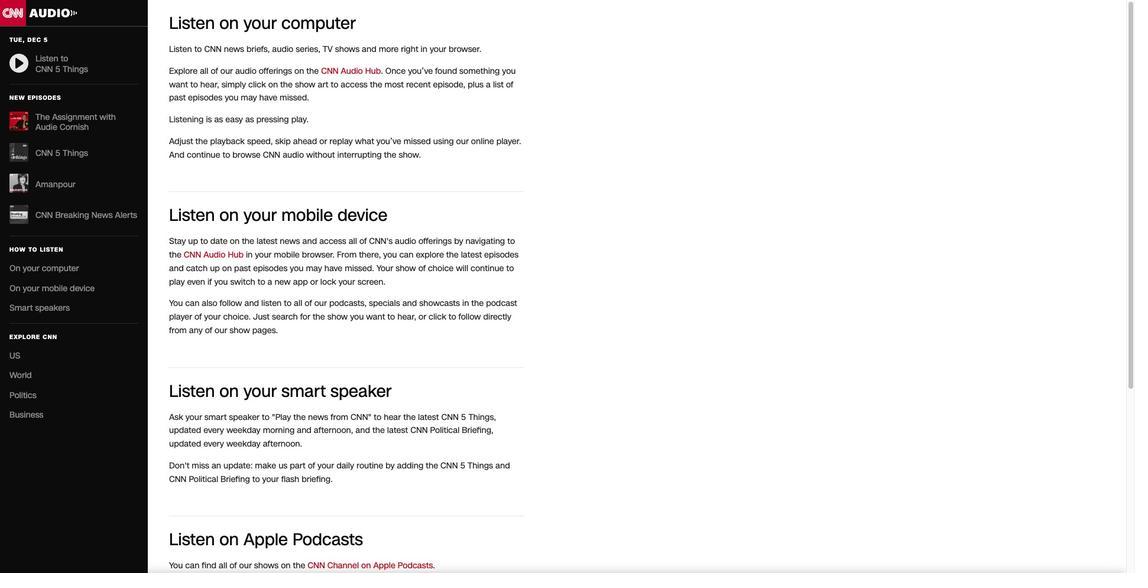 Task type: vqa. For each thing, say whether or not it's contained in the screenshot.
the topmost weekday
yes



Task type: describe. For each thing, give the bounding box(es) containing it.
1 horizontal spatial speaker
[[331, 380, 392, 403]]

navigating
[[466, 236, 505, 247]]

player.
[[497, 136, 521, 147]]

1 vertical spatial episodes
[[484, 250, 519, 261]]

breaking
[[55, 210, 89, 221]]

the inside the "don't miss an update: make us part of your daily routine by adding the cnn 5 things and cnn political briefing to your flash briefing."
[[426, 461, 438, 472]]

adjust
[[169, 136, 193, 147]]

directly
[[484, 312, 512, 323]]

alerts
[[115, 210, 137, 221]]

ask
[[169, 412, 183, 423]]

cnn up the catch
[[184, 250, 201, 261]]

morning
[[263, 425, 295, 437]]

may inside . once you've found something you want to hear, simply click on the show art to access the most recent episode, plus a list of past episodes you may have missed.
[[241, 92, 257, 104]]

explore
[[416, 250, 444, 261]]

listen for listen to cnn news briefs, audio series, tv shows and more right in your browser.
[[169, 44, 192, 55]]

replay
[[330, 136, 353, 147]]

things inside the "don't miss an update: make us part of your daily routine by adding the cnn 5 things and cnn political briefing to your flash briefing."
[[468, 461, 493, 472]]

miss
[[192, 461, 209, 472]]

right
[[401, 44, 419, 55]]

our down listen on apple podcasts
[[239, 561, 252, 572]]

1 weekday from the top
[[226, 425, 261, 437]]

of up any
[[195, 312, 202, 323]]

skip
[[275, 136, 291, 147]]

want inside . once you've found something you want to hear, simply click on the show art to access the most recent episode, plus a list of past episodes you may have missed.
[[169, 79, 188, 90]]

explore for explore all of our audio offerings on the cnn audio hub
[[169, 66, 198, 77]]

show down the choice.
[[230, 325, 250, 336]]

cnn inside adjust the playback speed, skip ahead or replay what you've missed using our online player. and continue to browse cnn audio without interrupting the show.
[[263, 149, 280, 161]]

and right morning in the bottom of the page
[[297, 425, 312, 437]]

mobile for browser.
[[274, 250, 300, 261]]

the inside in your mobile browser. from there, you can explore the latest episodes and catch up on past episodes you may have missed. your show of choice will continue to play even if you switch to a new app or lock your screen.
[[446, 250, 459, 261]]

if
[[208, 277, 212, 288]]

cnn breaking news alerts link
[[9, 205, 138, 227]]

the left show.
[[384, 149, 397, 161]]

5 for don't miss an update: make us part of your daily routine by adding the cnn 5 things and cnn political briefing to your flash briefing.
[[460, 461, 466, 472]]

the right hear on the bottom
[[404, 412, 416, 423]]

with
[[100, 112, 116, 123]]

amanpour
[[35, 179, 76, 190]]

briefing
[[221, 474, 250, 485]]

0 vertical spatial browser.
[[449, 44, 482, 55]]

audio up simply
[[235, 66, 257, 77]]

show inside . once you've found something you want to hear, simply click on the show art to access the most recent episode, plus a list of past episodes you may have missed.
[[295, 79, 316, 90]]

listen on your smart speaker
[[169, 380, 392, 403]]

listening
[[169, 114, 204, 125]]

listen on your computer
[[169, 12, 356, 35]]

our inside adjust the playback speed, skip ahead or replay what you've missed using our online player. and continue to browse cnn audio without interrupting the show.
[[456, 136, 469, 147]]

browse
[[233, 149, 261, 161]]

audio inside stay up to date on the latest news and access all of cnn's audio offerings by navigating to the
[[395, 236, 416, 247]]

briefs,
[[247, 44, 270, 55]]

0 horizontal spatial podcasts
[[293, 529, 363, 552]]

cnn left channel
[[308, 561, 325, 572]]

1 vertical spatial apple
[[373, 561, 396, 572]]

new episodes
[[9, 94, 61, 102]]

missed. inside . once you've found something you want to hear, simply click on the show art to access the most recent episode, plus a list of past episodes you may have missed.
[[280, 92, 309, 104]]

may inside in your mobile browser. from there, you can explore the latest episodes and catch up on past episodes you may have missed. your show of choice will continue to play even if you switch to a new app or lock your screen.
[[306, 263, 322, 274]]

cnn audio hub link for on
[[184, 250, 244, 261]]

1 horizontal spatial device
[[338, 204, 388, 227]]

cnn down audie
[[35, 148, 53, 159]]

show down podcasts,
[[328, 312, 348, 323]]

you up list
[[502, 66, 516, 77]]

play.
[[291, 114, 309, 125]]

routine
[[357, 461, 383, 472]]

2 as from the left
[[245, 114, 254, 125]]

the assignment with audie cornish
[[35, 112, 116, 133]]

click inside you can also follow and listen to all of our podcasts, specials and showcasts in the podcast player of your choice. just search for the show you want to hear, or click to follow directly from any of our show pages.
[[429, 312, 446, 323]]

on your mobile device link
[[9, 283, 138, 294]]

latest right hear on the bottom
[[418, 412, 439, 423]]

all up is
[[200, 66, 208, 77]]

up inside stay up to date on the latest news and access all of cnn's audio offerings by navigating to the
[[188, 236, 198, 247]]

pages.
[[252, 325, 278, 336]]

cnn up art
[[321, 66, 339, 77]]

also
[[202, 298, 217, 310]]

stay
[[169, 236, 186, 247]]

your inside 'ask your smart speaker to "play the news from cnn" to hear the latest cnn 5 things, updated every weekday morning and afternoon, and the latest cnn political briefing, updated every weekday afternoon.'
[[186, 412, 202, 423]]

the right adjust
[[196, 136, 208, 147]]

and right the 'specials'
[[403, 298, 417, 310]]

the
[[35, 112, 50, 123]]

listen for listen on your mobile device
[[169, 204, 215, 227]]

speaker inside 'ask your smart speaker to "play the news from cnn" to hear the latest cnn 5 things, updated every weekday morning and afternoon, and the latest cnn political briefing, updated every weekday afternoon.'
[[229, 412, 260, 423]]

your
[[377, 263, 393, 274]]

0 vertical spatial apple
[[244, 529, 288, 552]]

the left most on the left top of the page
[[370, 79, 382, 90]]

the up art
[[307, 66, 319, 77]]

listen
[[261, 298, 282, 310]]

1 vertical spatial device
[[70, 283, 95, 294]]

0 horizontal spatial computer
[[42, 263, 79, 274]]

explore for explore cnn
[[9, 333, 40, 342]]

you for you can find all of our shows on the cnn channel on apple podcasts .
[[169, 561, 183, 572]]

new
[[275, 277, 291, 288]]

2 weekday from the top
[[226, 439, 261, 450]]

browser. inside in your mobile browser. from there, you can explore the latest episodes and catch up on past episodes you may have missed. your show of choice will continue to play even if you switch to a new app or lock your screen.
[[302, 250, 335, 261]]

cnn down speakers
[[43, 333, 57, 342]]

listen for listen on your computer
[[169, 12, 215, 35]]

hear, inside . once you've found something you want to hear, simply click on the show art to access the most recent episode, plus a list of past episodes you may have missed.
[[200, 79, 219, 90]]

listen on apple podcasts
[[169, 529, 363, 552]]

don't
[[169, 461, 190, 472]]

adjust the playback speed, skip ahead or replay what you've missed using our online player. and continue to browse cnn audio without interrupting the show.
[[169, 136, 521, 161]]

things,
[[469, 412, 496, 423]]

cnn's
[[369, 236, 393, 247]]

on inside . once you've found something you want to hear, simply click on the show art to access the most recent episode, plus a list of past episodes you may have missed.
[[268, 79, 278, 90]]

on your computer link
[[9, 263, 138, 274]]

cnn right adding
[[441, 461, 458, 472]]

the right ""play"
[[294, 412, 306, 423]]

list
[[493, 79, 504, 90]]

part
[[290, 461, 306, 472]]

you can also follow and listen to all of our podcasts, specials and showcasts in the podcast player of your choice. just search for the show you want to hear, or click to follow directly from any of our show pages.
[[169, 298, 517, 336]]

episode,
[[433, 79, 466, 90]]

plus
[[468, 79, 484, 90]]

player
[[169, 312, 192, 323]]

all right find
[[219, 561, 227, 572]]

a inside . once you've found something you want to hear, simply click on the show art to access the most recent episode, plus a list of past episodes you may have missed.
[[486, 79, 491, 90]]

briefing,
[[462, 425, 494, 437]]

the down explore all of our audio offerings on the cnn audio hub
[[280, 79, 293, 90]]

missed. inside in your mobile browser. from there, you can explore the latest episodes and catch up on past episodes you may have missed. your show of choice will continue to play even if you switch to a new app or lock your screen.
[[345, 263, 374, 274]]

podcast
[[486, 298, 517, 310]]

0 horizontal spatial shows
[[254, 561, 279, 572]]

specials
[[369, 298, 400, 310]]

of inside the "don't miss an update: make us part of your daily routine by adding the cnn 5 things and cnn political briefing to your flash briefing."
[[308, 461, 315, 472]]

cnn up adding
[[411, 425, 428, 437]]

make
[[255, 461, 276, 472]]

1 vertical spatial .
[[433, 561, 435, 572]]

can for you can find all of our shows on the cnn channel on apple podcasts .
[[185, 561, 200, 572]]

ask your smart speaker to "play the news from cnn" to hear the latest cnn 5 things, updated every weekday morning and afternoon, and the latest cnn political briefing, updated every weekday afternoon.
[[169, 412, 496, 450]]

the down listen on apple podcasts
[[293, 561, 305, 572]]

cnn 5 things
[[35, 148, 88, 159]]

is
[[206, 114, 212, 125]]

and down cnn"
[[356, 425, 370, 437]]

show inside in your mobile browser. from there, you can explore the latest episodes and catch up on past episodes you may have missed. your show of choice will continue to play even if you switch to a new app or lock your screen.
[[396, 263, 416, 274]]

world link
[[9, 370, 138, 382]]

app
[[293, 277, 308, 288]]

0 horizontal spatial follow
[[220, 298, 242, 310]]

2 updated from the top
[[169, 439, 201, 450]]

politics
[[9, 390, 36, 401]]

just
[[253, 312, 270, 323]]

or inside you can also follow and listen to all of our podcasts, specials and showcasts in the podcast player of your choice. just search for the show you want to hear, or click to follow directly from any of our show pages.
[[419, 312, 427, 323]]

and inside in your mobile browser. from there, you can explore the latest episodes and catch up on past episodes you may have missed. your show of choice will continue to play even if you switch to a new app or lock your screen.
[[169, 263, 184, 274]]

0 horizontal spatial news
[[224, 44, 244, 55]]

search
[[272, 312, 298, 323]]

0 horizontal spatial hub
[[228, 250, 244, 261]]

for
[[300, 312, 311, 323]]

our up simply
[[220, 66, 233, 77]]

cnn breaking news alerts
[[35, 210, 137, 221]]

switch
[[230, 277, 255, 288]]

speakers
[[35, 303, 70, 314]]

you down simply
[[225, 92, 239, 104]]

you can find all of our shows on the cnn channel on apple podcasts .
[[169, 561, 435, 572]]

can inside in your mobile browser. from there, you can explore the latest episodes and catch up on past episodes you may have missed. your show of choice will continue to play even if you switch to a new app or lock your screen.
[[400, 250, 414, 261]]

you up app
[[290, 263, 304, 274]]

play
[[169, 277, 185, 288]]

0 vertical spatial 5
[[55, 148, 60, 159]]

1 every from the top
[[204, 425, 224, 437]]

of inside in your mobile browser. from there, you can explore the latest episodes and catch up on past episodes you may have missed. your show of choice will continue to play even if you switch to a new app or lock your screen.
[[419, 263, 426, 274]]

channel
[[328, 561, 359, 572]]

stay up to date on the latest news and access all of cnn's audio offerings by navigating to the
[[169, 236, 515, 261]]

0 horizontal spatial things
[[63, 148, 88, 159]]

1 horizontal spatial follow
[[459, 312, 481, 323]]

cnn down don't
[[169, 474, 187, 485]]

0 vertical spatial audio
[[341, 66, 363, 77]]

the right the date
[[242, 236, 254, 247]]

us
[[9, 350, 20, 362]]

of right any
[[205, 325, 212, 336]]

assignment
[[52, 112, 97, 123]]

of up the for
[[305, 298, 312, 310]]

pressing
[[257, 114, 289, 125]]

our down the choice.
[[215, 325, 227, 336]]

cnn audio hub link for to
[[321, 66, 381, 77]]

1 horizontal spatial podcasts
[[398, 561, 433, 572]]

date
[[210, 236, 228, 247]]

an
[[212, 461, 221, 472]]

amanpour link
[[9, 174, 138, 195]]

found
[[435, 66, 457, 77]]

listen for listen on apple podcasts
[[169, 529, 215, 552]]

on for on your mobile device
[[9, 283, 20, 294]]

. once you've found something you want to hear, simply click on the show art to access the most recent episode, plus a list of past episodes you may have missed.
[[169, 66, 516, 104]]

briefing.
[[302, 474, 333, 485]]

1 horizontal spatial in
[[421, 44, 428, 55]]

in inside in your mobile browser. from there, you can explore the latest episodes and catch up on past episodes you may have missed. your show of choice will continue to play even if you switch to a new app or lock your screen.
[[246, 250, 253, 261]]

and left the more
[[362, 44, 377, 55]]

access inside . once you've found something you want to hear, simply click on the show art to access the most recent episode, plus a list of past episodes you may have missed.
[[341, 79, 368, 90]]

have inside in your mobile browser. from there, you can explore the latest episodes and catch up on past episodes you may have missed. your show of choice will continue to play even if you switch to a new app or lock your screen.
[[325, 263, 343, 274]]

business link
[[9, 410, 138, 421]]

past inside in your mobile browser. from there, you can explore the latest episodes and catch up on past episodes you may have missed. your show of choice will continue to play even if you switch to a new app or lock your screen.
[[234, 263, 251, 274]]



Task type: locate. For each thing, give the bounding box(es) containing it.
news down listen on your mobile device
[[280, 236, 300, 247]]

a
[[486, 79, 491, 90], [268, 277, 272, 288]]

new
[[9, 94, 25, 102]]

you inside you can also follow and listen to all of our podcasts, specials and showcasts in the podcast player of your choice. just search for the show you want to hear, or click to follow directly from any of our show pages.
[[169, 298, 183, 310]]

missed.
[[280, 92, 309, 104], [345, 263, 374, 274]]

2 on from the top
[[9, 283, 20, 294]]

our right using
[[456, 136, 469, 147]]

1 vertical spatial every
[[204, 439, 224, 450]]

0 vertical spatial past
[[169, 92, 186, 104]]

follow up the choice.
[[220, 298, 242, 310]]

have up lock on the left
[[325, 263, 343, 274]]

cnn"
[[351, 412, 372, 423]]

up right stay at the top
[[188, 236, 198, 247]]

0 vertical spatial click
[[248, 79, 266, 90]]

0 vertical spatial may
[[241, 92, 257, 104]]

0 vertical spatial hear,
[[200, 79, 219, 90]]

access inside stay up to date on the latest news and access all of cnn's audio offerings by navigating to the
[[320, 236, 346, 247]]

1 vertical spatial shows
[[254, 561, 279, 572]]

you right if
[[214, 277, 228, 288]]

1 horizontal spatial computer
[[282, 12, 356, 35]]

continue right will
[[471, 263, 504, 274]]

access
[[341, 79, 368, 90], [320, 236, 346, 247]]

have up pressing
[[259, 92, 278, 104]]

may
[[241, 92, 257, 104], [306, 263, 322, 274]]

0 horizontal spatial a
[[268, 277, 272, 288]]

0 vertical spatial missed.
[[280, 92, 309, 104]]

have inside . once you've found something you want to hear, simply click on the show art to access the most recent episode, plus a list of past episodes you may have missed.
[[259, 92, 278, 104]]

1 horizontal spatial shows
[[335, 44, 360, 55]]

can left find
[[185, 561, 200, 572]]

5 inside the "don't miss an update: make us part of your daily routine by adding the cnn 5 things and cnn political briefing to your flash briefing."
[[460, 461, 466, 472]]

of right list
[[506, 79, 514, 90]]

the up will
[[446, 250, 459, 261]]

there,
[[359, 250, 381, 261]]

0 horizontal spatial past
[[169, 92, 186, 104]]

1 horizontal spatial by
[[454, 236, 463, 247]]

shows right tv
[[335, 44, 360, 55]]

you for you can also follow and listen to all of our podcasts, specials and showcasts in the podcast player of your choice. just search for the show you want to hear, or click to follow directly from any of our show pages.
[[169, 298, 183, 310]]

up inside in your mobile browser. from there, you can explore the latest episodes and catch up on past episodes you may have missed. your show of choice will continue to play even if you switch to a new app or lock your screen.
[[210, 263, 220, 274]]

updated
[[169, 425, 201, 437], [169, 439, 201, 450]]

from inside 'ask your smart speaker to "play the news from cnn" to hear the latest cnn 5 things, updated every weekday morning and afternoon, and the latest cnn political briefing, updated every weekday afternoon.'
[[331, 412, 348, 423]]

political
[[430, 425, 460, 437], [189, 474, 218, 485]]

the down stay at the top
[[169, 250, 182, 261]]

click down explore all of our audio offerings on the cnn audio hub
[[248, 79, 266, 90]]

will
[[456, 263, 469, 274]]

news for smart
[[308, 412, 328, 423]]

news
[[224, 44, 244, 55], [280, 236, 300, 247], [308, 412, 328, 423]]

you up your
[[383, 250, 397, 261]]

of right find
[[230, 561, 237, 572]]

0 horizontal spatial have
[[259, 92, 278, 104]]

0 vertical spatial mobile
[[282, 204, 333, 227]]

mobile inside in your mobile browser. from there, you can explore the latest episodes and catch up on past episodes you may have missed. your show of choice will continue to play even if you switch to a new app or lock your screen.
[[274, 250, 300, 261]]

offerings
[[259, 66, 292, 77], [419, 236, 452, 247]]

can left also at left bottom
[[185, 298, 200, 310]]

adding
[[397, 461, 424, 472]]

daily
[[337, 461, 354, 472]]

0 horizontal spatial click
[[248, 79, 266, 90]]

2 you from the top
[[169, 561, 183, 572]]

world
[[9, 370, 32, 382]]

can left explore
[[400, 250, 414, 261]]

0 vertical spatial episodes
[[188, 92, 223, 104]]

1 horizontal spatial a
[[486, 79, 491, 90]]

0 horizontal spatial or
[[310, 277, 318, 288]]

may down simply
[[241, 92, 257, 104]]

up down the cnn audio hub
[[210, 263, 220, 274]]

1 vertical spatial things
[[468, 461, 493, 472]]

on for on your computer
[[9, 263, 20, 274]]

of up is
[[211, 66, 218, 77]]

access up from on the top left
[[320, 236, 346, 247]]

explore up us
[[9, 333, 40, 342]]

can
[[400, 250, 414, 261], [185, 298, 200, 310], [185, 561, 200, 572]]

1 vertical spatial political
[[189, 474, 218, 485]]

follow left directly
[[459, 312, 481, 323]]

1 as from the left
[[214, 114, 223, 125]]

most
[[385, 79, 404, 90]]

0 vertical spatial can
[[400, 250, 414, 261]]

explore all of our audio offerings on the cnn audio hub
[[169, 66, 381, 77]]

1 horizontal spatial as
[[245, 114, 254, 125]]

1 horizontal spatial or
[[320, 136, 327, 147]]

you left find
[[169, 561, 183, 572]]

all up the for
[[294, 298, 302, 310]]

you down podcasts,
[[350, 312, 364, 323]]

0 vertical spatial shows
[[335, 44, 360, 55]]

0 vertical spatial in
[[421, 44, 428, 55]]

1 vertical spatial audio
[[204, 250, 226, 261]]

on inside stay up to date on the latest news and access all of cnn's audio offerings by navigating to the
[[230, 236, 240, 247]]

2 vertical spatial episodes
[[253, 263, 288, 274]]

offerings inside stay up to date on the latest news and access all of cnn's audio offerings by navigating to the
[[419, 236, 452, 247]]

a inside in your mobile browser. from there, you can explore the latest episodes and catch up on past episodes you may have missed. your show of choice will continue to play even if you switch to a new app or lock your screen.
[[268, 277, 272, 288]]

cnn audio hub
[[184, 250, 244, 261]]

latest inside stay up to date on the latest news and access all of cnn's audio offerings by navigating to the
[[257, 236, 278, 247]]

0 horizontal spatial you've
[[377, 136, 402, 147]]

0 vertical spatial hub
[[365, 66, 381, 77]]

0 horizontal spatial explore
[[9, 333, 40, 342]]

speaker left ""play"
[[229, 412, 260, 423]]

even
[[187, 277, 205, 288]]

showcasts
[[420, 298, 460, 310]]

the up directly
[[472, 298, 484, 310]]

cnn left things,
[[442, 412, 459, 423]]

podcasts
[[293, 529, 363, 552], [398, 561, 433, 572]]

listen on your mobile device
[[169, 204, 388, 227]]

0 vertical spatial follow
[[220, 298, 242, 310]]

1 vertical spatial missed.
[[345, 263, 374, 274]]

your
[[244, 12, 277, 35], [430, 44, 447, 55], [244, 204, 277, 227], [255, 250, 272, 261], [23, 263, 39, 274], [339, 277, 355, 288], [23, 283, 39, 294], [204, 312, 221, 323], [244, 380, 277, 403], [186, 412, 202, 423], [318, 461, 334, 472], [262, 474, 279, 485]]

you've inside . once you've found something you want to hear, simply click on the show art to access the most recent episode, plus a list of past episodes you may have missed.
[[408, 66, 433, 77]]

cnn up simply
[[204, 44, 222, 55]]

0 vertical spatial access
[[341, 79, 368, 90]]

0 horizontal spatial smart
[[205, 412, 227, 423]]

politics link
[[9, 390, 138, 401]]

0 vertical spatial political
[[430, 425, 460, 437]]

as right easy in the left top of the page
[[245, 114, 254, 125]]

and inside the "don't miss an update: make us part of your daily routine by adding the cnn 5 things and cnn political briefing to your flash briefing."
[[496, 461, 510, 472]]

5 left things,
[[461, 412, 466, 423]]

from inside you can also follow and listen to all of our podcasts, specials and showcasts in the podcast player of your choice. just search for the show you want to hear, or click to follow directly from any of our show pages.
[[169, 325, 187, 336]]

audio
[[341, 66, 363, 77], [204, 250, 226, 261]]

any
[[189, 325, 203, 336]]

all up from on the top left
[[349, 236, 357, 247]]

0 horizontal spatial cnn audio hub link
[[184, 250, 244, 261]]

cnn left breaking
[[35, 210, 53, 221]]

political inside the "don't miss an update: make us part of your daily routine by adding the cnn 5 things and cnn political briefing to your flash briefing."
[[189, 474, 218, 485]]

on up "smart" at the bottom left of page
[[9, 283, 20, 294]]

. inside . once you've found something you want to hear, simply click on the show art to access the most recent episode, plus a list of past episodes you may have missed.
[[381, 66, 383, 77]]

news inside stay up to date on the latest news and access all of cnn's audio offerings by navigating to the
[[280, 236, 300, 247]]

cnn
[[204, 44, 222, 55], [321, 66, 339, 77], [35, 148, 53, 159], [263, 149, 280, 161], [35, 210, 53, 221], [184, 250, 201, 261], [43, 333, 57, 342], [442, 412, 459, 423], [411, 425, 428, 437], [441, 461, 458, 472], [169, 474, 187, 485], [308, 561, 325, 572]]

0 vertical spatial things
[[63, 148, 88, 159]]

0 horizontal spatial hear,
[[200, 79, 219, 90]]

2 vertical spatial or
[[419, 312, 427, 323]]

0 vertical spatial on
[[9, 263, 20, 274]]

2 horizontal spatial news
[[308, 412, 328, 423]]

from
[[337, 250, 357, 261]]

mobile up speakers
[[42, 283, 68, 294]]

all inside you can also follow and listen to all of our podcasts, specials and showcasts in the podcast player of your choice. just search for the show you want to hear, or click to follow directly from any of our show pages.
[[294, 298, 302, 310]]

5 for ask your smart speaker to "play the news from cnn" to hear the latest cnn 5 things, updated every weekday morning and afternoon, and the latest cnn political briefing, updated every weekday afternoon.
[[461, 412, 466, 423]]

1 vertical spatial click
[[429, 312, 446, 323]]

apple up the you can find all of our shows on the cnn channel on apple podcasts .
[[244, 529, 288, 552]]

1 horizontal spatial news
[[280, 236, 300, 247]]

hear,
[[200, 79, 219, 90], [398, 312, 416, 323]]

1 vertical spatial updated
[[169, 439, 201, 450]]

updated up don't
[[169, 439, 201, 450]]

audio right cnn's
[[395, 236, 416, 247]]

can for you can also follow and listen to all of our podcasts, specials and showcasts in the podcast player of your choice. just search for the show you want to hear, or click to follow directly from any of our show pages.
[[185, 298, 200, 310]]

explore up listening
[[169, 66, 198, 77]]

tv
[[323, 44, 333, 55]]

recent
[[406, 79, 431, 90]]

don't miss an update: make us part of your daily routine by adding the cnn 5 things and cnn political briefing to your flash briefing.
[[169, 461, 510, 485]]

on
[[9, 263, 20, 274], [9, 283, 20, 294]]

1 horizontal spatial things
[[468, 461, 493, 472]]

1 vertical spatial or
[[310, 277, 318, 288]]

speaker up cnn"
[[331, 380, 392, 403]]

episodes inside . once you've found something you want to hear, simply click on the show art to access the most recent episode, plus a list of past episodes you may have missed.
[[188, 92, 223, 104]]

1 on from the top
[[9, 263, 20, 274]]

click inside . once you've found something you want to hear, simply click on the show art to access the most recent episode, plus a list of past episodes you may have missed.
[[248, 79, 266, 90]]

0 vertical spatial news
[[224, 44, 244, 55]]

smart up ""play"
[[282, 380, 326, 403]]

you've inside adjust the playback speed, skip ahead or replay what you've missed using our online player. and continue to browse cnn audio without interrupting the show.
[[377, 136, 402, 147]]

5 inside 'ask your smart speaker to "play the news from cnn" to hear the latest cnn 5 things, updated every weekday morning and afternoon, and the latest cnn political briefing, updated every weekday afternoon.'
[[461, 412, 466, 423]]

you inside you can also follow and listen to all of our podcasts, specials and showcasts in the podcast player of your choice. just search for the show you want to hear, or click to follow directly from any of our show pages.
[[350, 312, 364, 323]]

online
[[471, 136, 494, 147]]

up
[[188, 236, 198, 247], [210, 263, 220, 274]]

explore cnn
[[9, 333, 57, 342]]

0 horizontal spatial offerings
[[259, 66, 292, 77]]

latest inside in your mobile browser. from there, you can explore the latest episodes and catch up on past episodes you may have missed. your show of choice will continue to play even if you switch to a new app or lock your screen.
[[461, 250, 482, 261]]

mobile for device
[[42, 283, 68, 294]]

political left the briefing,
[[430, 425, 460, 437]]

1 vertical spatial you
[[169, 561, 183, 572]]

1 vertical spatial hub
[[228, 250, 244, 261]]

mobile up new
[[274, 250, 300, 261]]

simply
[[222, 79, 246, 90]]

news inside 'ask your smart speaker to "play the news from cnn" to hear the latest cnn 5 things, updated every weekday morning and afternoon, and the latest cnn political briefing, updated every weekday afternoon.'
[[308, 412, 328, 423]]

0 horizontal spatial device
[[70, 283, 95, 294]]

things down the briefing,
[[468, 461, 493, 472]]

to
[[28, 246, 37, 254]]

on inside in your mobile browser. from there, you can explore the latest episodes and catch up on past episodes you may have missed. your show of choice will continue to play even if you switch to a new app or lock your screen.
[[222, 263, 232, 274]]

of inside . once you've found something you want to hear, simply click on the show art to access the most recent episode, plus a list of past episodes you may have missed.
[[506, 79, 514, 90]]

political inside 'ask your smart speaker to "play the news from cnn" to hear the latest cnn 5 things, updated every weekday morning and afternoon, and the latest cnn political briefing, updated every weekday afternoon.'
[[430, 425, 460, 437]]

cnn 5 things link
[[9, 143, 138, 164]]

of inside stay up to date on the latest news and access all of cnn's audio offerings by navigating to the
[[360, 236, 367, 247]]

the assignment with audie cornish link
[[9, 112, 138, 133]]

by inside stay up to date on the latest news and access all of cnn's audio offerings by navigating to the
[[454, 236, 463, 247]]

0 vertical spatial you
[[169, 298, 183, 310]]

1 horizontal spatial smart
[[282, 380, 326, 403]]

0 horizontal spatial from
[[169, 325, 187, 336]]

of up there,
[[360, 236, 367, 247]]

0 horizontal spatial want
[[169, 79, 188, 90]]

0 horizontal spatial up
[[188, 236, 198, 247]]

1 horizontal spatial hub
[[365, 66, 381, 77]]

episodes up is
[[188, 92, 223, 104]]

a left new
[[268, 277, 272, 288]]

follow
[[220, 298, 242, 310], [459, 312, 481, 323]]

continue inside in your mobile browser. from there, you can explore the latest episodes and catch up on past episodes you may have missed. your show of choice will continue to play even if you switch to a new app or lock your screen.
[[471, 263, 504, 274]]

latest down hear on the bottom
[[387, 425, 408, 437]]

show left art
[[295, 79, 316, 90]]

2 vertical spatial news
[[308, 412, 328, 423]]

have
[[259, 92, 278, 104], [325, 263, 343, 274]]

by left navigating
[[454, 236, 463, 247]]

0 horizontal spatial audio
[[204, 250, 226, 261]]

1 horizontal spatial missed.
[[345, 263, 374, 274]]

continue
[[187, 149, 220, 161], [471, 263, 504, 274]]

cnn audio hub link
[[321, 66, 381, 77], [184, 250, 244, 261]]

playback
[[210, 136, 245, 147]]

our down lock on the left
[[314, 298, 327, 310]]

want down the 'specials'
[[366, 312, 385, 323]]

cnn down skip
[[263, 149, 280, 161]]

catch
[[186, 263, 208, 274]]

or inside in your mobile browser. from there, you can explore the latest episodes and catch up on past episodes you may have missed. your show of choice will continue to play even if you switch to a new app or lock your screen.
[[310, 277, 318, 288]]

a left list
[[486, 79, 491, 90]]

weekday
[[226, 425, 261, 437], [226, 439, 261, 450]]

1 horizontal spatial episodes
[[253, 263, 288, 274]]

update:
[[224, 461, 253, 472]]

show.
[[399, 149, 421, 161]]

hear, left simply
[[200, 79, 219, 90]]

1 horizontal spatial want
[[366, 312, 385, 323]]

1 vertical spatial can
[[185, 298, 200, 310]]

latest up will
[[461, 250, 482, 261]]

you
[[169, 298, 183, 310], [169, 561, 183, 572]]

smart speakers
[[9, 303, 70, 314]]

device up cnn's
[[338, 204, 388, 227]]

missed. down there,
[[345, 263, 374, 274]]

2 horizontal spatial episodes
[[484, 250, 519, 261]]

in inside you can also follow and listen to all of our podcasts, specials and showcasts in the podcast player of your choice. just search for the show you want to hear, or click to follow directly from any of our show pages.
[[463, 298, 469, 310]]

by inside the "don't miss an update: make us part of your daily routine by adding the cnn 5 things and cnn political briefing to your flash briefing."
[[386, 461, 395, 472]]

without
[[306, 149, 335, 161]]

audio down the date
[[204, 250, 226, 261]]

0 vertical spatial explore
[[169, 66, 198, 77]]

1 horizontal spatial up
[[210, 263, 220, 274]]

and inside stay up to date on the latest news and access all of cnn's audio offerings by navigating to the
[[303, 236, 317, 247]]

2 every from the top
[[204, 439, 224, 450]]

shows
[[335, 44, 360, 55], [254, 561, 279, 572]]

0 vertical spatial computer
[[282, 12, 356, 35]]

1 updated from the top
[[169, 425, 201, 437]]

of
[[211, 66, 218, 77], [506, 79, 514, 90], [360, 236, 367, 247], [419, 263, 426, 274], [305, 298, 312, 310], [195, 312, 202, 323], [205, 325, 212, 336], [308, 461, 315, 472], [230, 561, 237, 572]]

speed,
[[247, 136, 273, 147]]

of right part
[[308, 461, 315, 472]]

smart inside 'ask your smart speaker to "play the news from cnn" to hear the latest cnn 5 things, updated every weekday morning and afternoon, and the latest cnn political briefing, updated every weekday afternoon.'
[[205, 412, 227, 423]]

choice
[[428, 263, 454, 274]]

to
[[194, 44, 202, 55], [190, 79, 198, 90], [331, 79, 339, 90], [223, 149, 230, 161], [200, 236, 208, 247], [508, 236, 515, 247], [507, 263, 514, 274], [258, 277, 265, 288], [284, 298, 292, 310], [388, 312, 395, 323], [449, 312, 456, 323], [262, 412, 270, 423], [374, 412, 382, 423], [252, 474, 260, 485]]

may up app
[[306, 263, 322, 274]]

in
[[421, 44, 428, 55], [246, 250, 253, 261], [463, 298, 469, 310]]

hear, inside you can also follow and listen to all of our podcasts, specials and showcasts in the podcast player of your choice. just search for the show you want to hear, or click to follow directly from any of our show pages.
[[398, 312, 416, 323]]

smart right ask
[[205, 412, 227, 423]]

0 vertical spatial continue
[[187, 149, 220, 161]]

click down showcasts
[[429, 312, 446, 323]]

browser. up the something
[[449, 44, 482, 55]]

continue inside adjust the playback speed, skip ahead or replay what you've missed using our online player. and continue to browse cnn audio without interrupting the show.
[[187, 149, 220, 161]]

0 vertical spatial by
[[454, 236, 463, 247]]

0 vertical spatial offerings
[[259, 66, 292, 77]]

0 vertical spatial have
[[259, 92, 278, 104]]

or up without
[[320, 136, 327, 147]]

can inside you can also follow and listen to all of our podcasts, specials and showcasts in the podcast player of your choice. just search for the show you want to hear, or click to follow directly from any of our show pages.
[[185, 298, 200, 310]]

0 vertical spatial podcasts
[[293, 529, 363, 552]]

hear
[[384, 412, 401, 423]]

1 vertical spatial offerings
[[419, 236, 452, 247]]

1 horizontal spatial have
[[325, 263, 343, 274]]

or inside adjust the playback speed, skip ahead or replay what you've missed using our online player. and continue to browse cnn audio without interrupting the show.
[[320, 136, 327, 147]]

listen for listen on your smart speaker
[[169, 380, 215, 403]]

to inside the "don't miss an update: make us part of your daily routine by adding the cnn 5 things and cnn political briefing to your flash briefing."
[[252, 474, 260, 485]]

in right showcasts
[[463, 298, 469, 310]]

listen to cnn news briefs, audio series, tv shows and more right in your browser.
[[169, 44, 482, 55]]

5 down the briefing,
[[460, 461, 466, 472]]

hear, down the 'specials'
[[398, 312, 416, 323]]

2 vertical spatial mobile
[[42, 283, 68, 294]]

listening is as easy as pressing play.
[[169, 114, 309, 125]]

1 vertical spatial follow
[[459, 312, 481, 323]]

audio
[[272, 44, 294, 55], [235, 66, 257, 77], [283, 149, 304, 161], [395, 236, 416, 247]]

2 vertical spatial 5
[[460, 461, 466, 472]]

or down showcasts
[[419, 312, 427, 323]]

political down miss at the bottom left of the page
[[189, 474, 218, 485]]

easy
[[226, 114, 243, 125]]

you up player
[[169, 298, 183, 310]]

0 vertical spatial you've
[[408, 66, 433, 77]]

past inside . once you've found something you want to hear, simply click on the show art to access the most recent episode, plus a list of past episodes you may have missed.
[[169, 92, 186, 104]]

computer
[[282, 12, 356, 35], [42, 263, 79, 274]]

to inside adjust the playback speed, skip ahead or replay what you've missed using our online player. and continue to browse cnn audio without interrupting the show.
[[223, 149, 230, 161]]

audio inside adjust the playback speed, skip ahead or replay what you've missed using our online player. and continue to browse cnn audio without interrupting the show.
[[283, 149, 304, 161]]

the
[[307, 66, 319, 77], [280, 79, 293, 90], [370, 79, 382, 90], [196, 136, 208, 147], [384, 149, 397, 161], [242, 236, 254, 247], [169, 250, 182, 261], [446, 250, 459, 261], [472, 298, 484, 310], [313, 312, 325, 323], [294, 412, 306, 423], [404, 412, 416, 423], [373, 425, 385, 437], [426, 461, 438, 472], [293, 561, 305, 572]]

5
[[55, 148, 60, 159], [461, 412, 466, 423], [460, 461, 466, 472]]

ahead
[[293, 136, 317, 147]]

1 vertical spatial explore
[[9, 333, 40, 342]]

1 vertical spatial weekday
[[226, 439, 261, 450]]

mobile up stay up to date on the latest news and access all of cnn's audio offerings by navigating to the
[[282, 204, 333, 227]]

on down how
[[9, 263, 20, 274]]

explore
[[169, 66, 198, 77], [9, 333, 40, 342]]

you've
[[408, 66, 433, 77], [377, 136, 402, 147]]

0 vertical spatial device
[[338, 204, 388, 227]]

0 horizontal spatial by
[[386, 461, 395, 472]]

1 horizontal spatial click
[[429, 312, 446, 323]]

past
[[169, 92, 186, 104], [234, 263, 251, 274]]

things
[[63, 148, 88, 159], [468, 461, 493, 472]]

1 vertical spatial speaker
[[229, 412, 260, 423]]

news for mobile
[[280, 236, 300, 247]]

1 you from the top
[[169, 298, 183, 310]]

by left adding
[[386, 461, 395, 472]]

on your computer
[[9, 263, 79, 274]]

want
[[169, 79, 188, 90], [366, 312, 385, 323]]

and up "just"
[[245, 298, 259, 310]]

what
[[355, 136, 374, 147]]

0 horizontal spatial may
[[241, 92, 257, 104]]

us
[[279, 461, 288, 472]]

the right the for
[[313, 312, 325, 323]]

your inside you can also follow and listen to all of our podcasts, specials and showcasts in the podcast player of your choice. just search for the show you want to hear, or click to follow directly from any of our show pages.
[[204, 312, 221, 323]]

cnn audio hub link up art
[[321, 66, 381, 77]]

the down hear on the bottom
[[373, 425, 385, 437]]

audio up explore all of our audio offerings on the cnn audio hub
[[272, 44, 294, 55]]

.
[[381, 66, 383, 77], [433, 561, 435, 572]]

want inside you can also follow and listen to all of our podcasts, specials and showcasts in the podcast player of your choice. just search for the show you want to hear, or click to follow directly from any of our show pages.
[[366, 312, 385, 323]]

2 vertical spatial can
[[185, 561, 200, 572]]

all inside stay up to date on the latest news and access all of cnn's audio offerings by navigating to the
[[349, 236, 357, 247]]

0 vertical spatial or
[[320, 136, 327, 147]]

flash
[[281, 474, 299, 485]]



